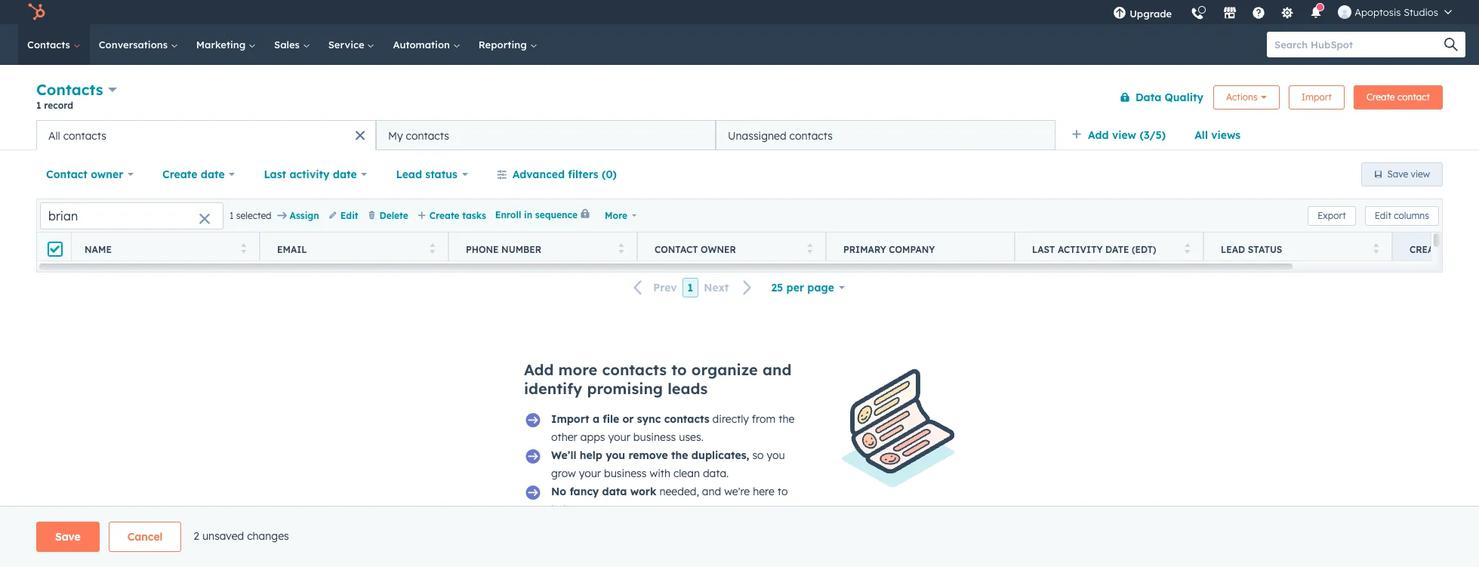 Task type: describe. For each thing, give the bounding box(es) containing it.
apoptosis studios button
[[1330, 0, 1462, 24]]

0 horizontal spatial the
[[672, 449, 689, 462]]

more
[[559, 360, 598, 379]]

studios
[[1404, 6, 1439, 18]]

reporting link
[[470, 24, 547, 65]]

notifications button
[[1304, 0, 1330, 24]]

25 per page
[[772, 281, 835, 295]]

more
[[605, 210, 628, 221]]

contact owner inside popup button
[[46, 168, 123, 181]]

unassigned contacts button
[[716, 120, 1056, 150]]

help image
[[1253, 7, 1266, 20]]

enroll in sequence button
[[495, 209, 596, 222]]

tasks
[[463, 210, 486, 221]]

data
[[603, 485, 627, 499]]

save view button
[[1362, 162, 1444, 187]]

next
[[704, 281, 729, 295]]

add more contacts to organize and identify promising leads
[[524, 360, 792, 398]]

marketplaces image
[[1224, 7, 1238, 20]]

uses.
[[679, 431, 704, 444]]

advanced filters (0)
[[513, 168, 617, 181]]

and inside "needed, and we're here to help at every step."
[[702, 485, 722, 499]]

create contact button
[[1354, 85, 1444, 109]]

contacts up uses.
[[665, 412, 710, 426]]

press to sort. image for phone number
[[618, 243, 624, 253]]

1 for 1 selected
[[230, 210, 234, 221]]

all for all contacts
[[48, 129, 60, 142]]

clear input image
[[199, 213, 211, 226]]

edit columns
[[1375, 210, 1430, 221]]

your inside the directly from the other apps your business uses.
[[608, 431, 631, 444]]

last activity date (edt)
[[1033, 244, 1157, 255]]

Search name, phone, email addresses, or company search field
[[40, 202, 224, 229]]

we'll help you remove the duplicates,
[[551, 449, 750, 462]]

25 per page button
[[762, 273, 855, 303]]

email
[[277, 244, 307, 255]]

create contact
[[1367, 91, 1431, 102]]

unsaved
[[202, 529, 244, 543]]

2 unsaved changes
[[191, 529, 289, 543]]

press to sort. element for last activity date (edt)
[[1185, 243, 1191, 256]]

settings image
[[1281, 7, 1295, 20]]

calling icon button
[[1185, 2, 1211, 23]]

sequence
[[535, 210, 578, 221]]

sales link
[[265, 24, 319, 65]]

upgrade
[[1130, 8, 1173, 20]]

work
[[631, 485, 657, 499]]

at
[[575, 503, 586, 517]]

next button
[[699, 278, 762, 298]]

your inside so you grow your business with clean data.
[[579, 467, 601, 480]]

all views link
[[1185, 120, 1251, 150]]

delete
[[380, 210, 409, 221]]

contacts link
[[18, 24, 90, 65]]

export
[[1318, 210, 1347, 221]]

quality
[[1165, 90, 1204, 104]]

other
[[551, 431, 578, 444]]

pagination navigation
[[625, 278, 762, 298]]

needed,
[[660, 485, 699, 499]]

file
[[603, 412, 620, 426]]

marketplaces button
[[1215, 0, 1247, 24]]

apoptosis studios
[[1355, 6, 1439, 18]]

service
[[328, 39, 367, 51]]

1 press to sort. element from the left
[[241, 243, 246, 256]]

to inside add more contacts to organize and identify promising leads
[[672, 360, 687, 379]]

create for create contact
[[1367, 91, 1396, 102]]

phone
[[466, 244, 499, 255]]

prev button
[[625, 278, 683, 298]]

create date
[[162, 168, 225, 181]]

last for last activity date (edt)
[[1033, 244, 1056, 255]]

no fancy data work
[[551, 485, 657, 499]]

organize
[[692, 360, 758, 379]]

add for add view (3/5)
[[1089, 128, 1109, 142]]

contacts inside the contacts popup button
[[36, 80, 103, 99]]

columns
[[1395, 210, 1430, 221]]

1 date from the left
[[1106, 244, 1130, 255]]

to inside "needed, and we're here to help at every step."
[[778, 485, 788, 499]]

import button
[[1289, 85, 1345, 109]]

activity
[[290, 168, 330, 181]]

press to sort. element for lead status
[[1374, 243, 1379, 256]]

press to sort. image for contact owner
[[807, 243, 813, 253]]

all views
[[1195, 128, 1241, 142]]

add view (3/5) button
[[1062, 120, 1185, 150]]

contacts inside contacts link
[[27, 39, 73, 51]]

enroll
[[495, 210, 522, 221]]

lead status button
[[386, 159, 478, 190]]

lead status
[[1222, 244, 1283, 255]]

every
[[589, 503, 616, 517]]

assign
[[290, 210, 319, 221]]

edit for edit
[[341, 210, 358, 221]]

in
[[524, 210, 533, 221]]

automation
[[393, 39, 453, 51]]

name
[[85, 244, 112, 255]]

owner inside popup button
[[91, 168, 123, 181]]

identify
[[524, 379, 583, 398]]

prev
[[654, 281, 677, 295]]

actions button
[[1214, 85, 1280, 109]]

save view
[[1388, 168, 1431, 180]]

help inside "needed, and we're here to help at every step."
[[551, 503, 572, 517]]

create tasks button
[[418, 209, 486, 222]]

delete button
[[368, 209, 409, 222]]

help button
[[1247, 0, 1272, 24]]

(edt)
[[1132, 244, 1157, 255]]

import for import
[[1302, 91, 1333, 102]]

advanced filters (0) button
[[487, 159, 627, 190]]

contact owner button
[[36, 159, 144, 190]]

contacts for all contacts
[[63, 129, 106, 142]]

search image
[[1445, 38, 1459, 51]]

status
[[1249, 244, 1283, 255]]

(3/5)
[[1140, 128, 1167, 142]]

unassigned contacts
[[728, 129, 833, 142]]

1 horizontal spatial owner
[[701, 244, 736, 255]]

settings link
[[1272, 0, 1304, 24]]

activity
[[1058, 244, 1103, 255]]

add for add more contacts to organize and identify promising leads
[[524, 360, 554, 379]]



Task type: vqa. For each thing, say whether or not it's contained in the screenshot.
the Contents button
no



Task type: locate. For each thing, give the bounding box(es) containing it.
0 vertical spatial contacts
[[27, 39, 73, 51]]

1 you from the left
[[606, 449, 626, 462]]

view inside button
[[1412, 168, 1431, 180]]

0 vertical spatial owner
[[91, 168, 123, 181]]

1 vertical spatial your
[[579, 467, 601, 480]]

add inside add more contacts to organize and identify promising leads
[[524, 360, 554, 379]]

save for save
[[55, 530, 81, 544]]

1 horizontal spatial contact owner
[[655, 244, 736, 255]]

1 selected
[[230, 210, 272, 221]]

press to sort. element right (edt)
[[1185, 243, 1191, 256]]

press to sort. image for lead status
[[1374, 243, 1379, 253]]

1 vertical spatial help
[[551, 503, 572, 517]]

calling icon image
[[1192, 8, 1205, 21]]

help
[[580, 449, 603, 462], [551, 503, 572, 517]]

all for all views
[[1195, 128, 1209, 142]]

contact
[[46, 168, 88, 181], [655, 244, 698, 255]]

1 press to sort. image from the left
[[429, 243, 435, 253]]

0 vertical spatial your
[[608, 431, 631, 444]]

6 press to sort. element from the left
[[1374, 243, 1379, 256]]

a
[[593, 412, 600, 426]]

0 horizontal spatial contact
[[46, 168, 88, 181]]

import inside button
[[1302, 91, 1333, 102]]

1 edit from the left
[[341, 210, 358, 221]]

business up data
[[604, 467, 647, 480]]

last left 'activity'
[[264, 168, 286, 181]]

so
[[753, 449, 764, 462]]

1 horizontal spatial import
[[1302, 91, 1333, 102]]

contacts banner
[[36, 77, 1444, 120]]

contacts button
[[36, 79, 117, 100]]

contacts inside 'button'
[[790, 129, 833, 142]]

help down apps at the bottom left of the page
[[580, 449, 603, 462]]

more button
[[605, 207, 636, 224]]

1 press to sort. image from the left
[[241, 243, 246, 253]]

4 press to sort. element from the left
[[807, 243, 813, 256]]

1 vertical spatial business
[[604, 467, 647, 480]]

0 horizontal spatial add
[[524, 360, 554, 379]]

edit left "columns"
[[1375, 210, 1392, 221]]

contacts up record
[[36, 80, 103, 99]]

press to sort. element down more popup button
[[618, 243, 624, 256]]

0 horizontal spatial owner
[[91, 168, 123, 181]]

1 vertical spatial add
[[524, 360, 554, 379]]

create
[[1367, 91, 1396, 102], [162, 168, 198, 181], [430, 210, 460, 221], [1410, 244, 1446, 255]]

contacts
[[63, 129, 106, 142], [406, 129, 449, 142], [790, 129, 833, 142], [602, 360, 667, 379], [665, 412, 710, 426]]

last for last activity date
[[264, 168, 286, 181]]

owner up next
[[701, 244, 736, 255]]

1 vertical spatial contacts
[[36, 80, 103, 99]]

2 press to sort. image from the left
[[618, 243, 624, 253]]

press to sort. element for phone number
[[618, 243, 624, 256]]

views
[[1212, 128, 1241, 142]]

last activity date button
[[254, 159, 377, 190]]

contacts for unassigned contacts
[[790, 129, 833, 142]]

0 horizontal spatial your
[[579, 467, 601, 480]]

1 horizontal spatial view
[[1412, 168, 1431, 180]]

0 vertical spatial lead
[[396, 168, 422, 181]]

3 press to sort. image from the left
[[1185, 243, 1191, 253]]

0 vertical spatial 1
[[36, 100, 41, 111]]

date
[[1106, 244, 1130, 255], [1448, 244, 1472, 255]]

and up from
[[763, 360, 792, 379]]

2 you from the left
[[767, 449, 785, 462]]

contacts inside add more contacts to organize and identify promising leads
[[602, 360, 667, 379]]

0 horizontal spatial all
[[48, 129, 60, 142]]

page section element
[[0, 522, 1480, 552]]

create inside button
[[1367, 91, 1396, 102]]

Search HubSpot search field
[[1268, 32, 1453, 57]]

contacts up contact owner popup button
[[63, 129, 106, 142]]

1 right prev
[[688, 281, 694, 295]]

enroll in sequence
[[495, 210, 578, 221]]

0 vertical spatial view
[[1113, 128, 1137, 142]]

and down data.
[[702, 485, 722, 499]]

0 vertical spatial the
[[779, 412, 795, 426]]

or
[[623, 412, 634, 426]]

status
[[426, 168, 458, 181]]

0 horizontal spatial 1
[[36, 100, 41, 111]]

0 vertical spatial import
[[1302, 91, 1333, 102]]

2 edit from the left
[[1375, 210, 1392, 221]]

0 horizontal spatial to
[[672, 360, 687, 379]]

25
[[772, 281, 784, 295]]

so you grow your business with clean data.
[[551, 449, 785, 480]]

contact down all contacts
[[46, 168, 88, 181]]

conversations
[[99, 39, 171, 51]]

create inside popup button
[[162, 168, 198, 181]]

press to sort. image up 25 per page popup button
[[807, 243, 813, 253]]

create left the 'tasks'
[[430, 210, 460, 221]]

lead for lead status
[[396, 168, 422, 181]]

leads
[[668, 379, 708, 398]]

add
[[1089, 128, 1109, 142], [524, 360, 554, 379]]

create date (e
[[1410, 244, 1480, 255]]

0 horizontal spatial view
[[1113, 128, 1137, 142]]

create for create date (e
[[1410, 244, 1446, 255]]

1 vertical spatial import
[[551, 412, 590, 426]]

press to sort. element up 25 per page popup button
[[807, 243, 813, 256]]

contact owner down all contacts
[[46, 168, 123, 181]]

save for save view
[[1388, 168, 1409, 180]]

step.
[[619, 503, 643, 517]]

view up "columns"
[[1412, 168, 1431, 180]]

press to sort. element
[[241, 243, 246, 256], [429, 243, 435, 256], [618, 243, 624, 256], [807, 243, 813, 256], [1185, 243, 1191, 256], [1374, 243, 1379, 256]]

1 horizontal spatial and
[[763, 360, 792, 379]]

save inside page section element
[[55, 530, 81, 544]]

apoptosis
[[1355, 6, 1402, 18]]

business inside the directly from the other apps your business uses.
[[634, 431, 676, 444]]

contacts inside button
[[63, 129, 106, 142]]

1 horizontal spatial you
[[767, 449, 785, 462]]

0 horizontal spatial help
[[551, 503, 572, 517]]

sync
[[637, 412, 661, 426]]

import up other
[[551, 412, 590, 426]]

you inside so you grow your business with clean data.
[[767, 449, 785, 462]]

add left more
[[524, 360, 554, 379]]

1 vertical spatial contact
[[655, 244, 698, 255]]

lead status
[[396, 168, 458, 181]]

lead
[[396, 168, 422, 181], [1222, 244, 1246, 255]]

no
[[551, 485, 567, 499]]

4 press to sort. image from the left
[[1374, 243, 1379, 253]]

1 horizontal spatial 1
[[230, 210, 234, 221]]

press to sort. image
[[241, 243, 246, 253], [618, 243, 624, 253], [1185, 243, 1191, 253], [1374, 243, 1379, 253]]

1 for 1 record
[[36, 100, 41, 111]]

data quality button
[[1110, 82, 1205, 112]]

lead for lead status
[[1222, 244, 1246, 255]]

notifications image
[[1310, 7, 1324, 20]]

edit inside button
[[341, 210, 358, 221]]

2 all from the left
[[48, 129, 60, 142]]

all left views
[[1195, 128, 1209, 142]]

contacts up import a file or sync contacts
[[602, 360, 667, 379]]

edit columns button
[[1366, 206, 1440, 226]]

your down file
[[608, 431, 631, 444]]

company
[[889, 244, 936, 255]]

last activity date
[[264, 168, 357, 181]]

view
[[1113, 128, 1137, 142], [1412, 168, 1431, 180]]

1 inside contacts banner
[[36, 100, 41, 111]]

edit inside button
[[1375, 210, 1392, 221]]

press to sort. element down 1 selected
[[241, 243, 246, 256]]

0 horizontal spatial edit
[[341, 210, 358, 221]]

1 date from the left
[[201, 168, 225, 181]]

1 vertical spatial 1
[[230, 210, 234, 221]]

0 vertical spatial business
[[634, 431, 676, 444]]

contacts for my contacts
[[406, 129, 449, 142]]

view for add
[[1113, 128, 1137, 142]]

0 vertical spatial contact
[[46, 168, 88, 181]]

0 vertical spatial save
[[1388, 168, 1409, 180]]

create inside 'button'
[[430, 210, 460, 221]]

clean
[[674, 467, 700, 480]]

1 for 1
[[688, 281, 694, 295]]

per
[[787, 281, 805, 295]]

menu containing apoptosis studios
[[1105, 0, 1462, 29]]

cancel
[[128, 530, 163, 544]]

view left (3/5)
[[1113, 128, 1137, 142]]

1 horizontal spatial save
[[1388, 168, 1409, 180]]

the inside the directly from the other apps your business uses.
[[779, 412, 795, 426]]

1 horizontal spatial your
[[608, 431, 631, 444]]

0 horizontal spatial contact owner
[[46, 168, 123, 181]]

with
[[650, 467, 671, 480]]

press to sort. element down edit columns button
[[1374, 243, 1379, 256]]

press to sort. element for email
[[429, 243, 435, 256]]

0 horizontal spatial you
[[606, 449, 626, 462]]

2 press to sort. image from the left
[[807, 243, 813, 253]]

contacts inside button
[[406, 129, 449, 142]]

my contacts button
[[376, 120, 716, 150]]

import
[[1302, 91, 1333, 102], [551, 412, 590, 426]]

0 horizontal spatial save
[[55, 530, 81, 544]]

0 horizontal spatial last
[[264, 168, 286, 181]]

create for create date
[[162, 168, 198, 181]]

service link
[[319, 24, 384, 65]]

0 horizontal spatial lead
[[396, 168, 422, 181]]

date right 'activity'
[[333, 168, 357, 181]]

the right from
[[779, 412, 795, 426]]

0 horizontal spatial import
[[551, 412, 590, 426]]

date inside 'popup button'
[[333, 168, 357, 181]]

1 horizontal spatial press to sort. image
[[807, 243, 813, 253]]

my contacts
[[388, 129, 449, 142]]

to left organize
[[672, 360, 687, 379]]

2
[[194, 529, 199, 543]]

press to sort. image right (edt)
[[1185, 243, 1191, 253]]

2 press to sort. element from the left
[[429, 243, 435, 256]]

advanced
[[513, 168, 565, 181]]

business up the we'll help you remove the duplicates,
[[634, 431, 676, 444]]

to
[[672, 360, 687, 379], [778, 485, 788, 499]]

2 date from the left
[[333, 168, 357, 181]]

1 horizontal spatial contact
[[655, 244, 698, 255]]

all contacts button
[[36, 120, 376, 150]]

1 horizontal spatial lead
[[1222, 244, 1246, 255]]

0 vertical spatial contact owner
[[46, 168, 123, 181]]

1 record
[[36, 100, 73, 111]]

business
[[634, 431, 676, 444], [604, 467, 647, 480]]

import a file or sync contacts
[[551, 412, 710, 426]]

last inside last activity date 'popup button'
[[264, 168, 286, 181]]

owner up search name, phone, email addresses, or company search field
[[91, 168, 123, 181]]

to right here
[[778, 485, 788, 499]]

1 vertical spatial owner
[[701, 244, 736, 255]]

0 horizontal spatial date
[[1106, 244, 1130, 255]]

0 vertical spatial add
[[1089, 128, 1109, 142]]

1 button
[[683, 278, 699, 298]]

0 horizontal spatial press to sort. image
[[429, 243, 435, 253]]

1 vertical spatial contact owner
[[655, 244, 736, 255]]

press to sort. image
[[429, 243, 435, 253], [807, 243, 813, 253]]

press to sort. image down more popup button
[[618, 243, 624, 253]]

and inside add more contacts to organize and identify promising leads
[[763, 360, 792, 379]]

date down the all contacts button
[[201, 168, 225, 181]]

your up fancy in the bottom left of the page
[[579, 467, 601, 480]]

view for save
[[1412, 168, 1431, 180]]

actions
[[1227, 91, 1258, 102]]

1 all from the left
[[1195, 128, 1209, 142]]

you left 'remove'
[[606, 449, 626, 462]]

2 date from the left
[[1448, 244, 1472, 255]]

hubspot image
[[27, 3, 45, 21]]

1 horizontal spatial date
[[1448, 244, 1472, 255]]

fancy
[[570, 485, 599, 499]]

contacts right my
[[406, 129, 449, 142]]

tara schultz image
[[1339, 5, 1352, 19]]

press to sort. image down 1 selected
[[241, 243, 246, 253]]

here
[[753, 485, 775, 499]]

primary
[[844, 244, 887, 255]]

1 left record
[[36, 100, 41, 111]]

data.
[[703, 467, 729, 480]]

date left (edt)
[[1106, 244, 1130, 255]]

lead inside popup button
[[396, 168, 422, 181]]

menu
[[1105, 0, 1462, 29]]

sales
[[274, 39, 303, 51]]

1
[[36, 100, 41, 111], [230, 210, 234, 221], [688, 281, 694, 295]]

1 vertical spatial to
[[778, 485, 788, 499]]

0 vertical spatial help
[[580, 449, 603, 462]]

create for create tasks
[[430, 210, 460, 221]]

create down the all contacts button
[[162, 168, 198, 181]]

assign button
[[278, 209, 319, 222]]

filters
[[568, 168, 599, 181]]

create down "columns"
[[1410, 244, 1446, 255]]

import for import a file or sync contacts
[[551, 412, 590, 426]]

create left contact
[[1367, 91, 1396, 102]]

grow
[[551, 467, 576, 480]]

last left activity
[[1033, 244, 1056, 255]]

edit for edit columns
[[1375, 210, 1392, 221]]

conversations link
[[90, 24, 187, 65]]

date left (e
[[1448, 244, 1472, 255]]

1 vertical spatial view
[[1412, 168, 1431, 180]]

0 vertical spatial last
[[264, 168, 286, 181]]

1 horizontal spatial all
[[1195, 128, 1209, 142]]

view inside popup button
[[1113, 128, 1137, 142]]

upgrade image
[[1114, 7, 1127, 20]]

contact owner up pagination navigation
[[655, 244, 736, 255]]

all down 1 record
[[48, 129, 60, 142]]

help down no
[[551, 503, 572, 517]]

you right so at the bottom of the page
[[767, 449, 785, 462]]

search button
[[1438, 32, 1466, 57]]

reporting
[[479, 39, 530, 51]]

1 horizontal spatial the
[[779, 412, 795, 426]]

create tasks
[[430, 210, 486, 221]]

1 horizontal spatial help
[[580, 449, 603, 462]]

2 vertical spatial 1
[[688, 281, 694, 295]]

1 horizontal spatial to
[[778, 485, 788, 499]]

data
[[1136, 90, 1162, 104]]

directly
[[713, 412, 749, 426]]

0 vertical spatial and
[[763, 360, 792, 379]]

1 horizontal spatial date
[[333, 168, 357, 181]]

1 vertical spatial last
[[1033, 244, 1056, 255]]

owner
[[91, 168, 123, 181], [701, 244, 736, 255]]

marketing
[[196, 39, 249, 51]]

press to sort. image down create tasks 'button'
[[429, 243, 435, 253]]

primary company column header
[[826, 233, 1016, 266]]

1 horizontal spatial last
[[1033, 244, 1056, 255]]

(0)
[[602, 168, 617, 181]]

all inside button
[[48, 129, 60, 142]]

1 vertical spatial and
[[702, 485, 722, 499]]

contacts right the unassigned
[[790, 129, 833, 142]]

edit left the delete button
[[341, 210, 358, 221]]

the up clean at the left bottom
[[672, 449, 689, 462]]

contact inside popup button
[[46, 168, 88, 181]]

add left (3/5)
[[1089, 128, 1109, 142]]

1 vertical spatial lead
[[1222, 244, 1246, 255]]

changes
[[247, 529, 289, 543]]

the
[[779, 412, 795, 426], [672, 449, 689, 462]]

0 horizontal spatial and
[[702, 485, 722, 499]]

3 press to sort. element from the left
[[618, 243, 624, 256]]

import down search hubspot search box
[[1302, 91, 1333, 102]]

business inside so you grow your business with clean data.
[[604, 467, 647, 480]]

press to sort. image for email
[[429, 243, 435, 253]]

0 horizontal spatial date
[[201, 168, 225, 181]]

5 press to sort. element from the left
[[1185, 243, 1191, 256]]

contact up prev
[[655, 244, 698, 255]]

add inside add view (3/5) popup button
[[1089, 128, 1109, 142]]

press to sort. image down edit columns button
[[1374, 243, 1379, 253]]

contacts
[[27, 39, 73, 51], [36, 80, 103, 99]]

0 vertical spatial to
[[672, 360, 687, 379]]

1 horizontal spatial edit
[[1375, 210, 1392, 221]]

press to sort. image for last activity date (edt)
[[1185, 243, 1191, 253]]

1 vertical spatial the
[[672, 449, 689, 462]]

press to sort. element for contact owner
[[807, 243, 813, 256]]

1 left selected
[[230, 210, 234, 221]]

contacts down hubspot link
[[27, 39, 73, 51]]

press to sort. element down create tasks 'button'
[[429, 243, 435, 256]]

promising
[[587, 379, 663, 398]]

record
[[44, 100, 73, 111]]

date inside popup button
[[201, 168, 225, 181]]

1 vertical spatial save
[[55, 530, 81, 544]]

1 horizontal spatial add
[[1089, 128, 1109, 142]]

1 inside button
[[688, 281, 694, 295]]

2 horizontal spatial 1
[[688, 281, 694, 295]]



